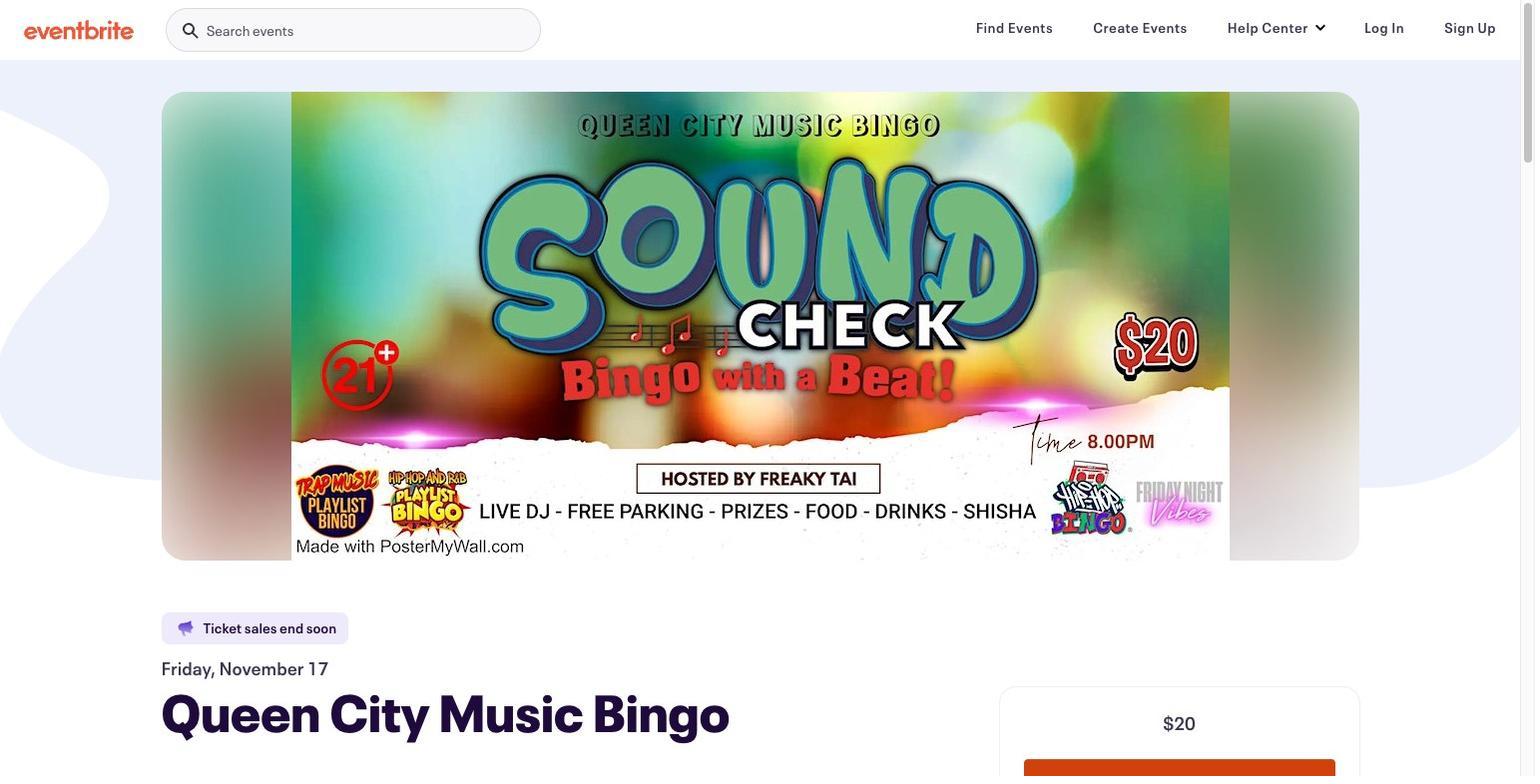 Task type: vqa. For each thing, say whether or not it's contained in the screenshot.
edm
no



Task type: describe. For each thing, give the bounding box(es) containing it.
queen city music bingo image
[[291, 92, 1229, 561]]

find events link
[[960, 8, 1069, 48]]

help center
[[1228, 18, 1309, 37]]

eventbrite image
[[24, 20, 134, 40]]

sign
[[1445, 18, 1475, 37]]

17
[[307, 657, 329, 681]]

sales
[[244, 619, 277, 638]]

create events link
[[1077, 8, 1204, 48]]

up
[[1478, 18, 1497, 37]]

search
[[207, 21, 250, 40]]

sign up
[[1445, 18, 1497, 37]]

log in
[[1365, 18, 1405, 37]]

november
[[219, 657, 304, 681]]

friday, november 17 queen city music bingo
[[161, 657, 730, 747]]

log in link
[[1349, 8, 1421, 48]]

events for find events
[[1008, 18, 1053, 37]]

bingo
[[593, 679, 730, 747]]

ticket
[[203, 619, 242, 638]]

create
[[1093, 18, 1139, 37]]

ticket sales end soon
[[203, 619, 337, 638]]

soon
[[306, 619, 337, 638]]

$20
[[1163, 709, 1196, 733]]

help
[[1228, 18, 1259, 37]]

center
[[1262, 18, 1309, 37]]

find events
[[976, 18, 1053, 37]]



Task type: locate. For each thing, give the bounding box(es) containing it.
events for create events
[[1143, 18, 1188, 37]]

create events
[[1093, 18, 1188, 37]]

in
[[1392, 18, 1405, 37]]

events right "find"
[[1008, 18, 1053, 37]]

events
[[1008, 18, 1053, 37], [1143, 18, 1188, 37]]

friday,
[[161, 657, 216, 681]]

events right create
[[1143, 18, 1188, 37]]

events inside create events link
[[1143, 18, 1188, 37]]

log
[[1365, 18, 1389, 37]]

queen city music bingo article
[[0, 60, 1520, 777]]

1 horizontal spatial events
[[1143, 18, 1188, 37]]

find
[[976, 18, 1005, 37]]

0 horizontal spatial events
[[1008, 18, 1053, 37]]

1 events from the left
[[1008, 18, 1053, 37]]

events
[[253, 21, 294, 40]]

city
[[330, 679, 430, 747]]

search events button
[[166, 8, 541, 53]]

music
[[439, 679, 584, 747]]

queen
[[161, 679, 321, 747]]

2 events from the left
[[1143, 18, 1188, 37]]

end
[[280, 619, 304, 638]]

sign up link
[[1429, 8, 1513, 48]]

events inside find events link
[[1008, 18, 1053, 37]]

search events
[[207, 21, 294, 40]]



